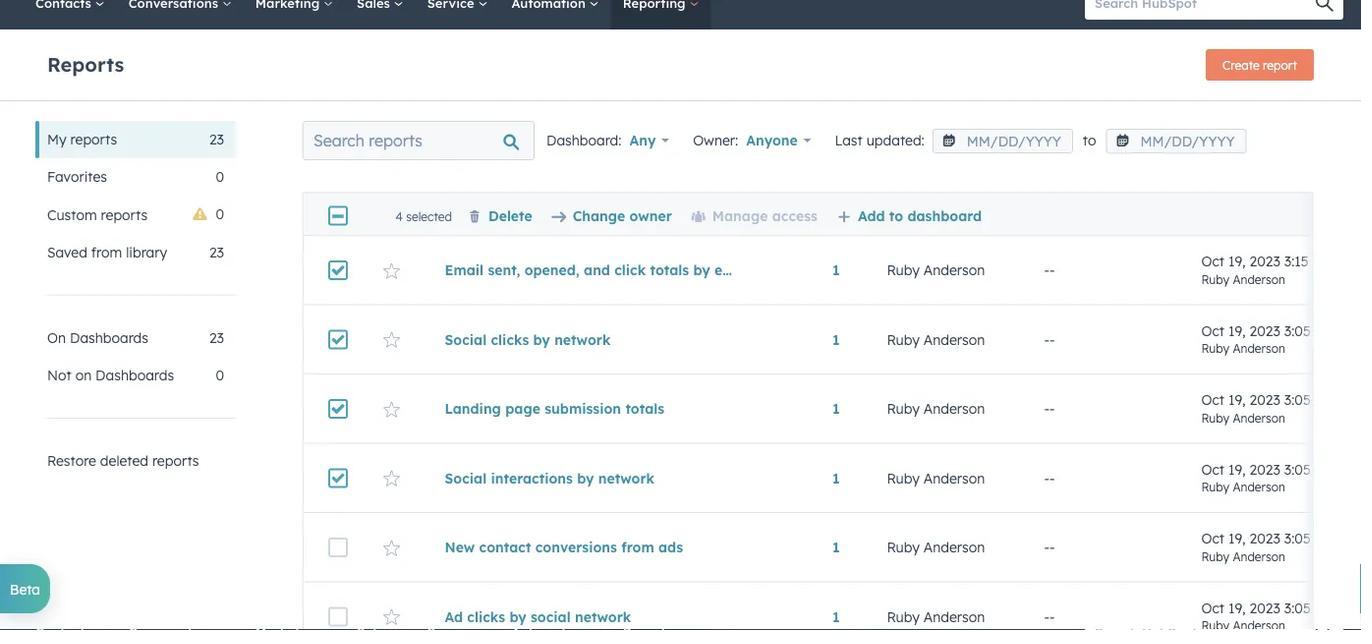 Task type: vqa. For each thing, say whether or not it's contained in the screenshot.
contactors to the bottom
no



Task type: locate. For each thing, give the bounding box(es) containing it.
MM/DD/YYYY text field
[[933, 129, 1073, 153], [1107, 129, 1247, 153]]

19,
[[1229, 252, 1246, 270], [1229, 322, 1246, 339], [1229, 391, 1246, 408], [1229, 460, 1246, 478], [1229, 530, 1246, 547], [1229, 599, 1246, 616]]

2 oct 19, 2023 3:05 pm ruby anderson from the top
[[1202, 391, 1336, 425]]

oct for new contact conversions from ads
[[1202, 530, 1225, 547]]

social
[[445, 331, 487, 348], [445, 469, 487, 487]]

manage access button
[[692, 207, 818, 224]]

3 1 from the top
[[833, 400, 840, 417]]

restore
[[47, 452, 96, 469]]

library
[[126, 244, 167, 261]]

2023
[[1250, 252, 1281, 270], [1250, 322, 1281, 339], [1250, 391, 1281, 408], [1250, 460, 1281, 478], [1250, 530, 1281, 547], [1250, 599, 1281, 616]]

selected
[[406, 209, 452, 223]]

network for social clicks by network
[[555, 331, 611, 348]]

1 button for social clicks by network
[[833, 331, 840, 348]]

add to dashboard
[[858, 207, 982, 224]]

3 0 from the top
[[216, 367, 224, 384]]

6 -- from the top
[[1045, 608, 1056, 625]]

email
[[715, 262, 753, 279]]

network
[[555, 331, 611, 348], [599, 469, 655, 487], [575, 608, 631, 625]]

0 vertical spatial reports
[[70, 131, 117, 148]]

1 oct from the top
[[1202, 252, 1225, 270]]

0 vertical spatial social
[[445, 331, 487, 348]]

network up new contact conversions from ads button
[[599, 469, 655, 487]]

reports
[[70, 131, 117, 148], [101, 206, 148, 223], [152, 452, 199, 469]]

4 oct 19, 2023 3:05 pm ruby anderson from the top
[[1202, 530, 1336, 564]]

5 3:05 from the top
[[1285, 599, 1311, 616]]

5 1 button from the top
[[833, 539, 840, 556]]

beta
[[10, 580, 40, 598]]

2 23 from the top
[[209, 244, 224, 261]]

3 1 button from the top
[[833, 400, 840, 417]]

change owner button
[[552, 207, 672, 224]]

1 horizontal spatial mm/dd/yyyy text field
[[1107, 129, 1247, 153]]

network for social interactions by network
[[599, 469, 655, 487]]

ruby anderson
[[887, 262, 985, 279], [887, 331, 985, 348], [887, 400, 985, 417], [887, 469, 985, 487], [887, 539, 985, 556], [887, 608, 985, 625]]

0 horizontal spatial to
[[890, 207, 904, 224]]

1 for social interactions by network
[[833, 469, 840, 487]]

pm for new contact conversions from ads
[[1315, 530, 1336, 547]]

totals right click
[[650, 262, 689, 279]]

3 19, from the top
[[1229, 391, 1246, 408]]

6 1 from the top
[[833, 608, 840, 625]]

0 for favorites
[[216, 168, 224, 185]]

social for social clicks by network
[[445, 331, 487, 348]]

3 2023 from the top
[[1250, 391, 1281, 408]]

by for ad clicks by social network
[[510, 608, 527, 625]]

social interactions by network button
[[445, 469, 742, 487]]

restore deleted reports button
[[35, 442, 236, 480]]

0 vertical spatial 0
[[216, 168, 224, 185]]

2 0 from the top
[[216, 205, 224, 223]]

1 button
[[833, 262, 840, 279], [833, 331, 840, 348], [833, 400, 840, 417], [833, 469, 840, 487], [833, 539, 840, 556], [833, 608, 840, 625]]

last updated:
[[835, 132, 925, 149]]

from
[[91, 244, 122, 261], [622, 539, 655, 556]]

oct for social interactions by network
[[1202, 460, 1225, 478]]

social left interactions
[[445, 469, 487, 487]]

0
[[216, 168, 224, 185], [216, 205, 224, 223], [216, 367, 224, 384]]

ruby anderson for social clicks by network
[[887, 331, 985, 348]]

submission
[[545, 400, 621, 417]]

6 ruby anderson from the top
[[887, 608, 985, 625]]

oct for landing page submission totals
[[1202, 391, 1225, 408]]

not on dashboards
[[47, 367, 174, 384]]

landing page submission totals button
[[445, 400, 742, 417]]

interactions
[[491, 469, 573, 487]]

4 1 from the top
[[833, 469, 840, 487]]

3:05
[[1285, 322, 1311, 339], [1285, 391, 1311, 408], [1285, 460, 1311, 478], [1285, 530, 1311, 547], [1285, 599, 1311, 616]]

3 -- from the top
[[1045, 400, 1056, 417]]

2023 for social interactions by network
[[1250, 460, 1281, 478]]

4 ruby anderson from the top
[[887, 469, 985, 487]]

2 ruby anderson from the top
[[887, 331, 985, 348]]

1 vertical spatial to
[[890, 207, 904, 224]]

clicks down sent, on the top
[[491, 331, 529, 348]]

by down opened,
[[533, 331, 550, 348]]

oct 19, 2023 3:05 pm ruby anderson
[[1202, 322, 1336, 356], [1202, 391, 1336, 425], [1202, 460, 1336, 494], [1202, 530, 1336, 564]]

totals
[[650, 262, 689, 279], [626, 400, 665, 417]]

2 vertical spatial 23
[[209, 329, 224, 347]]

2023 for landing page submission totals
[[1250, 391, 1281, 408]]

updated:
[[867, 132, 925, 149]]

0 vertical spatial from
[[91, 244, 122, 261]]

search image
[[1317, 0, 1334, 12]]

date
[[794, 262, 825, 279]]

social for social interactions by network
[[445, 469, 487, 487]]

2 vertical spatial reports
[[152, 452, 199, 469]]

23 for my reports
[[209, 131, 224, 148]]

email sent, opened, and click totals by email send date
[[445, 262, 825, 279]]

-
[[1045, 262, 1050, 279], [1050, 262, 1056, 279], [1045, 331, 1050, 348], [1050, 331, 1056, 348], [1045, 400, 1050, 417], [1050, 400, 1056, 417], [1045, 469, 1050, 487], [1050, 469, 1056, 487], [1045, 539, 1050, 556], [1050, 539, 1056, 556], [1045, 608, 1050, 625], [1050, 608, 1056, 625]]

clicks right ad
[[467, 608, 505, 625]]

1 button for ad clicks by social network
[[833, 608, 840, 625]]

2 2023 from the top
[[1250, 322, 1281, 339]]

2 social from the top
[[445, 469, 487, 487]]

2 vertical spatial 0
[[216, 367, 224, 384]]

2 oct from the top
[[1202, 322, 1225, 339]]

1 3:05 from the top
[[1285, 322, 1311, 339]]

anderson
[[924, 262, 985, 279], [1233, 272, 1286, 286], [924, 331, 985, 348], [1233, 341, 1286, 356], [924, 400, 985, 417], [1233, 410, 1286, 425], [924, 469, 985, 487], [1233, 480, 1286, 494], [924, 539, 985, 556], [1233, 549, 1286, 564], [924, 608, 985, 625]]

by left social
[[510, 608, 527, 625]]

reports inside button
[[152, 452, 199, 469]]

5 ruby anderson from the top
[[887, 539, 985, 556]]

dashboards right on
[[95, 367, 174, 384]]

1 vertical spatial totals
[[626, 400, 665, 417]]

1 23 from the top
[[209, 131, 224, 148]]

0 vertical spatial clicks
[[491, 331, 529, 348]]

2023 for social clicks by network
[[1250, 322, 1281, 339]]

1 0 from the top
[[216, 168, 224, 185]]

3:05 for landing page submission totals
[[1285, 391, 1311, 408]]

19, for social clicks by network
[[1229, 322, 1246, 339]]

report
[[1264, 58, 1298, 72]]

3 23 from the top
[[209, 329, 224, 347]]

1 vertical spatial 0
[[216, 205, 224, 223]]

pm for social clicks by network
[[1315, 322, 1336, 339]]

3 oct from the top
[[1202, 391, 1225, 408]]

1 button for social interactions by network
[[833, 469, 840, 487]]

network right social
[[575, 608, 631, 625]]

4 3:05 from the top
[[1285, 530, 1311, 547]]

1 1 from the top
[[833, 262, 840, 279]]

1 horizontal spatial to
[[1083, 132, 1097, 149]]

pm for social interactions by network
[[1315, 460, 1336, 478]]

click
[[615, 262, 646, 279]]

3 3:05 from the top
[[1285, 460, 1311, 478]]

1 vertical spatial clicks
[[467, 608, 505, 625]]

Search reports search field
[[303, 121, 535, 160]]

saved from library
[[47, 244, 167, 261]]

4 oct from the top
[[1202, 460, 1225, 478]]

1 vertical spatial dashboards
[[95, 367, 174, 384]]

1 vertical spatial reports
[[101, 206, 148, 223]]

oct inside oct 19, 2023 3:15 pm ruby anderson
[[1202, 252, 1225, 270]]

5 19, from the top
[[1229, 530, 1246, 547]]

reports banner
[[47, 43, 1315, 81]]

3:15
[[1285, 252, 1309, 270]]

4 1 button from the top
[[833, 469, 840, 487]]

5 oct from the top
[[1202, 530, 1225, 547]]

email
[[445, 262, 484, 279]]

ruby
[[887, 262, 920, 279], [1202, 272, 1230, 286], [887, 331, 920, 348], [1202, 341, 1230, 356], [887, 400, 920, 417], [1202, 410, 1230, 425], [887, 469, 920, 487], [1202, 480, 1230, 494], [887, 539, 920, 556], [1202, 549, 1230, 564], [887, 608, 920, 625]]

2 1 from the top
[[833, 331, 840, 348]]

1 vertical spatial social
[[445, 469, 487, 487]]

access
[[773, 207, 818, 224]]

conversions
[[536, 539, 617, 556]]

delete
[[489, 207, 533, 224]]

pm
[[1313, 252, 1334, 270], [1315, 322, 1336, 339], [1315, 391, 1336, 408], [1315, 460, 1336, 478], [1315, 530, 1336, 547], [1315, 599, 1336, 616]]

last
[[835, 132, 863, 149]]

5 2023 from the top
[[1250, 530, 1281, 547]]

0 horizontal spatial mm/dd/yyyy text field
[[933, 129, 1073, 153]]

and
[[584, 262, 610, 279]]

social down email
[[445, 331, 487, 348]]

6 1 button from the top
[[833, 608, 840, 625]]

2 19, from the top
[[1229, 322, 1246, 339]]

5 -- from the top
[[1045, 539, 1056, 556]]

1 ruby anderson from the top
[[887, 262, 985, 279]]

1 2023 from the top
[[1250, 252, 1281, 270]]

social interactions by network
[[445, 469, 655, 487]]

saved
[[47, 244, 87, 261]]

reports for custom reports
[[101, 206, 148, 223]]

2 -- from the top
[[1045, 331, 1056, 348]]

by right interactions
[[577, 469, 594, 487]]

1 social from the top
[[445, 331, 487, 348]]

from down "custom reports"
[[91, 244, 122, 261]]

reports up saved from library
[[101, 206, 148, 223]]

-- for landing page submission totals
[[1045, 400, 1056, 417]]

3:05 for social interactions by network
[[1285, 460, 1311, 478]]

1 for social clicks by network
[[833, 331, 840, 348]]

0 vertical spatial network
[[555, 331, 611, 348]]

dashboards
[[70, 329, 148, 347], [95, 367, 174, 384]]

pm for landing page submission totals
[[1315, 391, 1336, 408]]

2 mm/dd/yyyy text field from the left
[[1107, 129, 1247, 153]]

0 vertical spatial dashboards
[[70, 329, 148, 347]]

create report
[[1223, 58, 1298, 72]]

4 2023 from the top
[[1250, 460, 1281, 478]]

reports right 'deleted'
[[152, 452, 199, 469]]

2 3:05 from the top
[[1285, 391, 1311, 408]]

3 oct 19, 2023 3:05 pm ruby anderson from the top
[[1202, 460, 1336, 494]]

4 19, from the top
[[1229, 460, 1246, 478]]

2 1 button from the top
[[833, 331, 840, 348]]

1 vertical spatial network
[[599, 469, 655, 487]]

23
[[209, 131, 224, 148], [209, 244, 224, 261], [209, 329, 224, 347]]

1
[[833, 262, 840, 279], [833, 331, 840, 348], [833, 400, 840, 417], [833, 469, 840, 487], [833, 539, 840, 556], [833, 608, 840, 625]]

5 1 from the top
[[833, 539, 840, 556]]

ad clicks by social network button
[[445, 608, 742, 625]]

dashboard:
[[547, 132, 622, 149]]

reports right my
[[70, 131, 117, 148]]

1 button for landing page submission totals
[[833, 400, 840, 417]]

from left ads
[[622, 539, 655, 556]]

network up 'submission'
[[555, 331, 611, 348]]

19, for new contact conversions from ads
[[1229, 530, 1246, 547]]

to
[[1083, 132, 1097, 149], [890, 207, 904, 224]]

not
[[47, 367, 71, 384]]

1 19, from the top
[[1229, 252, 1246, 270]]

clicks
[[491, 331, 529, 348], [467, 608, 505, 625]]

0 vertical spatial 23
[[209, 131, 224, 148]]

totals right 'submission'
[[626, 400, 665, 417]]

4 -- from the top
[[1045, 469, 1056, 487]]

dashboards up the not on dashboards
[[70, 329, 148, 347]]

1 vertical spatial 23
[[209, 244, 224, 261]]

1 oct 19, 2023 3:05 pm ruby anderson from the top
[[1202, 322, 1336, 356]]

oct
[[1202, 252, 1225, 270], [1202, 322, 1225, 339], [1202, 391, 1225, 408], [1202, 460, 1225, 478], [1202, 530, 1225, 547], [1202, 599, 1225, 616]]

3 ruby anderson from the top
[[887, 400, 985, 417]]

4
[[396, 209, 403, 223]]

-- for ad clicks by social network
[[1045, 608, 1056, 625]]

1 vertical spatial from
[[622, 539, 655, 556]]

owner:
[[693, 132, 739, 149]]

ad
[[445, 608, 463, 625]]

add
[[858, 207, 885, 224]]

0 horizontal spatial from
[[91, 244, 122, 261]]



Task type: describe. For each thing, give the bounding box(es) containing it.
oct 19, 2023 3:05 pm
[[1202, 599, 1336, 616]]

clicks for ad
[[467, 608, 505, 625]]

ruby anderson for landing page submission totals
[[887, 400, 985, 417]]

19, inside oct 19, 2023 3:15 pm ruby anderson
[[1229, 252, 1246, 270]]

2023 for new contact conversions from ads
[[1250, 530, 1281, 547]]

6 19, from the top
[[1229, 599, 1246, 616]]

custom
[[47, 206, 97, 223]]

create report link
[[1207, 49, 1315, 81]]

1 -- from the top
[[1045, 262, 1056, 279]]

send
[[757, 262, 790, 279]]

0 vertical spatial totals
[[650, 262, 689, 279]]

6 2023 from the top
[[1250, 599, 1281, 616]]

oct 19, 2023 3:05 pm ruby anderson for social interactions by network
[[1202, 460, 1336, 494]]

ad clicks by social network
[[445, 608, 631, 625]]

change
[[573, 207, 626, 224]]

by for social interactions by network
[[577, 469, 594, 487]]

2023 inside oct 19, 2023 3:15 pm ruby anderson
[[1250, 252, 1281, 270]]

social clicks by network
[[445, 331, 611, 348]]

dashboard
[[908, 207, 982, 224]]

Search HubSpot search field
[[1085, 0, 1326, 20]]

restore deleted reports
[[47, 452, 199, 469]]

3:05 for social clicks by network
[[1285, 322, 1311, 339]]

3:05 for new contact conversions from ads
[[1285, 530, 1311, 547]]

contact
[[479, 539, 531, 556]]

page
[[506, 400, 541, 417]]

by left email on the top of page
[[694, 262, 711, 279]]

pm inside oct 19, 2023 3:15 pm ruby anderson
[[1313, 252, 1334, 270]]

beta button
[[0, 564, 50, 614]]

create
[[1223, 58, 1260, 72]]

2 vertical spatial network
[[575, 608, 631, 625]]

anyone button
[[747, 127, 812, 154]]

any button
[[630, 127, 670, 154]]

social
[[531, 608, 571, 625]]

oct for social clicks by network
[[1202, 322, 1225, 339]]

0 for not on dashboards
[[216, 367, 224, 384]]

new contact conversions from ads button
[[445, 539, 742, 556]]

1 for landing page submission totals
[[833, 400, 840, 417]]

reports
[[47, 52, 124, 76]]

manage access
[[713, 207, 818, 224]]

clicks for social
[[491, 331, 529, 348]]

oct 19, 2023 3:05 pm ruby anderson for landing page submission totals
[[1202, 391, 1336, 425]]

opened,
[[525, 262, 580, 279]]

6 oct from the top
[[1202, 599, 1225, 616]]

reports for my reports
[[70, 131, 117, 148]]

ruby anderson for ad clicks by social network
[[887, 608, 985, 625]]

favorites
[[47, 168, 107, 185]]

on
[[47, 329, 66, 347]]

1 mm/dd/yyyy text field from the left
[[933, 129, 1073, 153]]

search button
[[1307, 0, 1344, 20]]

0 vertical spatial to
[[1083, 132, 1097, 149]]

landing page submission totals
[[445, 400, 665, 417]]

anyone
[[747, 132, 798, 149]]

4 selected
[[396, 209, 452, 223]]

new contact conversions from ads
[[445, 539, 683, 556]]

on dashboards
[[47, 329, 148, 347]]

on
[[75, 367, 92, 384]]

manage
[[713, 207, 768, 224]]

add to dashboard button
[[838, 207, 982, 224]]

owner
[[630, 207, 672, 224]]

-- for social clicks by network
[[1045, 331, 1056, 348]]

1 1 button from the top
[[833, 262, 840, 279]]

my
[[47, 131, 67, 148]]

social clicks by network button
[[445, 331, 742, 348]]

-- for social interactions by network
[[1045, 469, 1056, 487]]

oct 19, 2023 3:15 pm ruby anderson
[[1202, 252, 1334, 286]]

1 for new contact conversions from ads
[[833, 539, 840, 556]]

change owner
[[573, 207, 672, 224]]

landing
[[445, 400, 501, 417]]

deleted
[[100, 452, 148, 469]]

sent,
[[488, 262, 520, 279]]

ruby anderson for new contact conversions from ads
[[887, 539, 985, 556]]

custom reports
[[47, 206, 148, 223]]

ads
[[659, 539, 683, 556]]

ruby anderson for social interactions by network
[[887, 469, 985, 487]]

email sent, opened, and click totals by email send date button
[[445, 262, 825, 279]]

23 for on dashboards
[[209, 329, 224, 347]]

by for social clicks by network
[[533, 331, 550, 348]]

19, for landing page submission totals
[[1229, 391, 1246, 408]]

-- for new contact conversions from ads
[[1045, 539, 1056, 556]]

1 for ad clicks by social network
[[833, 608, 840, 625]]

23 for saved from library
[[209, 244, 224, 261]]

anderson inside oct 19, 2023 3:15 pm ruby anderson
[[1233, 272, 1286, 286]]

1 button for new contact conversions from ads
[[833, 539, 840, 556]]

1 horizontal spatial from
[[622, 539, 655, 556]]

delete button
[[468, 207, 533, 224]]

19, for social interactions by network
[[1229, 460, 1246, 478]]

any
[[630, 132, 656, 149]]

oct 19, 2023 3:05 pm ruby anderson for social clicks by network
[[1202, 322, 1336, 356]]

oct 19, 2023 3:05 pm ruby anderson for new contact conversions from ads
[[1202, 530, 1336, 564]]

ruby inside oct 19, 2023 3:15 pm ruby anderson
[[1202, 272, 1230, 286]]

new
[[445, 539, 475, 556]]

my reports
[[47, 131, 117, 148]]



